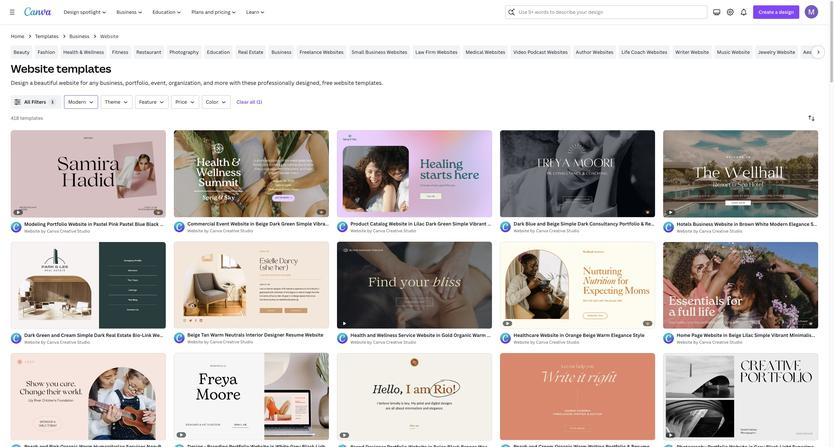 Task type: locate. For each thing, give the bounding box(es) containing it.
music
[[717, 49, 731, 55]]

tan
[[201, 332, 209, 339]]

in for hotels
[[734, 221, 738, 227]]

style inside modeling portfolio website in pastel pink  pastel blue  black  colored experimental style website by canva creative studio
[[211, 221, 223, 227]]

beige inside healthcare website in orange beige warm elegance style website by canva creative studio
[[583, 333, 596, 339]]

None search field
[[505, 5, 708, 19]]

creative
[[223, 228, 239, 234], [386, 228, 403, 234], [549, 228, 566, 234], [60, 228, 76, 234], [713, 228, 729, 234], [223, 340, 239, 345], [60, 340, 76, 346], [386, 340, 403, 346], [549, 340, 566, 346], [713, 340, 729, 346]]

modeling
[[24, 221, 46, 227]]

0 horizontal spatial 6
[[24, 433, 27, 438]]

website by canva creative studio link for green
[[24, 340, 166, 346]]

canva inside product catalog website in lilac dark green simple vibrant minimalism style website by canva creative studio
[[373, 228, 385, 234]]

create
[[759, 9, 774, 15]]

1 vertical spatial a
[[30, 79, 33, 87]]

all filters
[[24, 99, 46, 105]]

dark green and cream simple dark real estate bio-link website link
[[24, 332, 171, 340]]

estate left bio-
[[117, 333, 131, 339]]

1 vertical spatial &
[[641, 221, 644, 227]]

2 horizontal spatial vibrant
[[772, 333, 789, 339]]

portfolio right modeling
[[47, 221, 67, 227]]

in right the catalog
[[408, 221, 413, 227]]

0 vertical spatial &
[[80, 49, 83, 55]]

in right page
[[723, 333, 728, 339]]

clear all (1) button
[[233, 95, 266, 109]]

experimental
[[179, 221, 210, 227]]

0 horizontal spatial health
[[63, 49, 78, 55]]

5 for 2nd the 1 of 5 link from the top of the page
[[514, 433, 516, 438]]

feature
[[139, 99, 157, 105]]

websites
[[323, 49, 344, 55], [387, 49, 407, 55], [437, 49, 458, 55], [485, 49, 505, 55], [547, 49, 568, 55], [593, 49, 614, 55], [647, 49, 668, 55]]

dark for commercial event website in beige dark green simple vibrant minimalism style
[[269, 221, 280, 227]]

0 vertical spatial 1 of 6 link
[[174, 130, 329, 218]]

1 horizontal spatial lilac
[[743, 333, 754, 339]]

business link up "health & wellness"
[[69, 33, 89, 40]]

0 horizontal spatial pastel
[[93, 221, 107, 227]]

and inside website templates design a beautiful website for any business, portfolio, event, organization, and more with these professionally designed, free website templates.
[[203, 79, 213, 87]]

pastel
[[93, 221, 107, 227], [120, 221, 134, 227]]

dark inside product catalog website in lilac dark green simple vibrant minimalism style website by canva creative studio
[[426, 221, 437, 227]]

0 horizontal spatial resume
[[286, 332, 304, 339]]

in left brown
[[734, 221, 738, 227]]

1 horizontal spatial templates
[[56, 61, 111, 76]]

canva inside modeling portfolio website in pastel pink  pastel blue  black  colored experimental style website by canva creative studio
[[47, 228, 59, 234]]

0 horizontal spatial website
[[59, 79, 79, 87]]

0 vertical spatial estate
[[249, 49, 263, 55]]

1 vertical spatial templates
[[20, 115, 43, 121]]

home inside home page website in beige lilac simple vibrant minimalism style website by canva creative studio
[[677, 333, 691, 339]]

theme button
[[101, 95, 133, 109]]

in
[[250, 221, 254, 227], [408, 221, 413, 227], [88, 221, 92, 227], [734, 221, 738, 227], [436, 333, 441, 339], [560, 333, 564, 339], [723, 333, 728, 339]]

clear all (1)
[[237, 99, 262, 105]]

in inside healthcare website in orange beige warm elegance style website by canva creative studio
[[560, 333, 564, 339]]

0 vertical spatial modern
[[68, 99, 86, 105]]

beige
[[256, 221, 268, 227], [547, 221, 560, 227], [187, 332, 200, 339], [583, 333, 596, 339], [729, 333, 742, 339]]

2 5 from the top
[[514, 433, 516, 438]]

all
[[24, 99, 30, 105]]

0 horizontal spatial blue
[[135, 221, 145, 227]]

beige inside home page website in beige lilac simple vibrant minimalism style website by canva creative studio
[[729, 333, 742, 339]]

1 websites from the left
[[323, 49, 344, 55]]

of
[[508, 210, 513, 214], [182, 210, 187, 215], [345, 210, 350, 215], [671, 321, 676, 326], [18, 433, 23, 438], [508, 433, 513, 438]]

beige inside beige tan warm neutrals interior designer resume website website by canva creative studio
[[187, 332, 200, 339]]

jewelry website link
[[756, 46, 798, 59]]

1 vertical spatial 1 of 5 link
[[500, 354, 655, 441]]

in inside hotels business website in brown white modern elegance style website by canva creative studio
[[734, 221, 738, 227]]

0 horizontal spatial wellness
[[84, 49, 104, 55]]

0 horizontal spatial elegance
[[611, 333, 632, 339]]

website left for
[[59, 79, 79, 87]]

commercial event website in beige dark green simple vibrant minimalism style image
[[174, 130, 329, 217]]

life coach websites
[[622, 49, 668, 55]]

templates for 418
[[20, 115, 43, 121]]

1 horizontal spatial &
[[641, 221, 644, 227]]

templates up for
[[56, 61, 111, 76]]

1 horizontal spatial health
[[351, 333, 366, 339]]

fitness
[[112, 49, 128, 55]]

resume inside beige tan warm neutrals interior designer resume website website by canva creative studio
[[286, 332, 304, 339]]

0 horizontal spatial green
[[36, 333, 50, 339]]

real left bio-
[[106, 333, 116, 339]]

3 websites from the left
[[437, 49, 458, 55]]

website by canva creative studio link for page
[[677, 340, 819, 346]]

medical websites link
[[463, 46, 508, 59]]

studio inside health and wellness service website in gold organic warm style website by canva creative studio
[[404, 340, 416, 346]]

pastel right pink
[[120, 221, 134, 227]]

small business websites
[[352, 49, 407, 55]]

simple
[[296, 221, 312, 227], [453, 221, 468, 227], [561, 221, 577, 227], [77, 333, 93, 339], [755, 333, 770, 339]]

business link left freelance at the top of page
[[269, 46, 294, 59]]

modern
[[68, 99, 86, 105], [770, 221, 788, 227]]

1 horizontal spatial wellness
[[377, 333, 397, 339]]

0 horizontal spatial 1 of 6
[[16, 433, 27, 438]]

1 horizontal spatial pastel
[[120, 221, 134, 227]]

1 vertical spatial resume
[[286, 332, 304, 339]]

modern right white
[[770, 221, 788, 227]]

resume left hotels
[[645, 221, 664, 227]]

Sort by button
[[805, 112, 819, 125]]

0 vertical spatial 1 of 5 link
[[500, 130, 655, 217]]

&
[[80, 49, 83, 55], [641, 221, 644, 227]]

templates for website
[[56, 61, 111, 76]]

bio-
[[133, 333, 142, 339]]

0 vertical spatial templates
[[56, 61, 111, 76]]

in for commercial
[[250, 221, 254, 227]]

creative inside beige tan warm neutrals interior designer resume website website by canva creative studio
[[223, 340, 239, 345]]

1 horizontal spatial home
[[677, 333, 691, 339]]

0 horizontal spatial estate
[[117, 333, 131, 339]]

canva inside home page website in beige lilac simple vibrant minimalism style website by canva creative studio
[[699, 340, 712, 346]]

maria williams image
[[805, 5, 819, 19]]

canva inside healthcare website in orange beige warm elegance style website by canva creative studio
[[536, 340, 548, 346]]

in left pink
[[88, 221, 92, 227]]

0 vertical spatial 1 of 6
[[179, 210, 190, 215]]

real right the education
[[238, 49, 248, 55]]

1 horizontal spatial blue
[[526, 221, 536, 227]]

event
[[216, 221, 229, 227]]

1 of 5 for peach and cream organic warm writing portfolio & resume website image
[[505, 433, 516, 438]]

websites right podcast
[[547, 49, 568, 55]]

2 websites from the left
[[387, 49, 407, 55]]

1 horizontal spatial elegance
[[789, 221, 810, 227]]

0 horizontal spatial a
[[30, 79, 33, 87]]

green inside commercial event website in beige dark green simple vibrant minimalism style website by canva creative studio
[[281, 221, 295, 227]]

1 vertical spatial lilac
[[743, 333, 754, 339]]

warm right tan
[[210, 332, 224, 339]]

0 horizontal spatial 1 of 6 link
[[11, 354, 166, 441]]

1 horizontal spatial green
[[281, 221, 295, 227]]

in inside product catalog website in lilac dark green simple vibrant minimalism style website by canva creative studio
[[408, 221, 413, 227]]

feature button
[[135, 95, 169, 109]]

beige inside commercial event website in beige dark green simple vibrant minimalism style website by canva creative studio
[[256, 221, 268, 227]]

1 of 7 link
[[663, 242, 819, 329]]

minimalism inside product catalog website in lilac dark green simple vibrant minimalism style website by canva creative studio
[[488, 221, 514, 227]]

catalog
[[370, 221, 388, 227]]

0 horizontal spatial templates
[[20, 115, 43, 121]]

portfolio
[[620, 221, 640, 227], [47, 221, 67, 227]]

author
[[576, 49, 592, 55]]

1 vertical spatial home
[[677, 333, 691, 339]]

home up beauty
[[11, 33, 24, 39]]

estate inside dark green and cream simple dark real estate bio-link website website by canva creative studio
[[117, 333, 131, 339]]

business link
[[69, 33, 89, 40], [269, 46, 294, 59]]

websites right 'coach'
[[647, 49, 668, 55]]

a left the design
[[775, 9, 778, 15]]

wellness left service
[[377, 333, 397, 339]]

templates
[[56, 61, 111, 76], [20, 115, 43, 121]]

minimalism
[[331, 221, 358, 227], [488, 221, 514, 227], [790, 333, 816, 339]]

style inside commercial event website in beige dark green simple vibrant minimalism style website by canva creative studio
[[359, 221, 371, 227]]

1 5 from the top
[[514, 210, 516, 214]]

of for home page website in beige lilac simple vibrant minimalism style
[[671, 321, 676, 326]]

elegance inside hotels business website in brown white modern elegance style website by canva creative studio
[[789, 221, 810, 227]]

website by canva creative studio link for event
[[187, 228, 329, 234]]

small business websites link
[[349, 46, 410, 59]]

0 vertical spatial health
[[63, 49, 78, 55]]

1 horizontal spatial resume
[[645, 221, 664, 227]]

of for commercial event website in beige dark green simple vibrant minimalism style
[[182, 210, 187, 215]]

dark for dark green and cream simple dark real estate bio-link website
[[94, 333, 105, 339]]

0 vertical spatial a
[[775, 9, 778, 15]]

website by canva creative studio link for and
[[351, 340, 492, 346]]

website
[[59, 79, 79, 87], [334, 79, 354, 87]]

portfolio right consultancy
[[620, 221, 640, 227]]

2 website from the left
[[334, 79, 354, 87]]

1 horizontal spatial 1 of 6
[[179, 210, 190, 215]]

website right the 'free'
[[334, 79, 354, 87]]

modern button
[[64, 95, 98, 109]]

by
[[204, 228, 209, 234], [367, 228, 372, 234], [530, 228, 535, 234], [41, 228, 46, 234], [694, 228, 698, 234], [204, 340, 209, 345], [41, 340, 46, 346], [367, 340, 372, 346], [530, 340, 535, 346], [694, 340, 698, 346]]

warm
[[210, 332, 224, 339], [473, 333, 486, 339], [597, 333, 610, 339]]

1 horizontal spatial a
[[775, 9, 778, 15]]

vibrant inside product catalog website in lilac dark green simple vibrant minimalism style website by canva creative studio
[[470, 221, 487, 227]]

any
[[89, 79, 99, 87]]

home
[[11, 33, 24, 39], [677, 333, 691, 339]]

warm inside health and wellness service website in gold organic warm style website by canva creative studio
[[473, 333, 486, 339]]

by inside modeling portfolio website in pastel pink  pastel blue  black  colored experimental style website by canva creative studio
[[41, 228, 46, 234]]

business left freelance at the top of page
[[272, 49, 292, 55]]

in inside modeling portfolio website in pastel pink  pastel blue  black  colored experimental style website by canva creative studio
[[88, 221, 92, 227]]

and inside health and wellness service website in gold organic warm style website by canva creative studio
[[367, 333, 376, 339]]

1 vertical spatial 1 of 5
[[505, 433, 516, 438]]

1 vertical spatial health
[[351, 333, 366, 339]]

1 of 9
[[342, 210, 353, 215]]

websites right author
[[593, 49, 614, 55]]

green for lilac
[[438, 221, 452, 227]]

1 vertical spatial estate
[[117, 333, 131, 339]]

firm
[[426, 49, 436, 55]]

real estate link
[[235, 46, 266, 59]]

1 horizontal spatial vibrant
[[470, 221, 487, 227]]

0 horizontal spatial business link
[[69, 33, 89, 40]]

website templates design a beautiful website for any business, portfolio, event, organization, and more with these professionally designed, free website templates.
[[11, 61, 383, 87]]

medical websites
[[466, 49, 505, 55]]

websites right firm
[[437, 49, 458, 55]]

wellness left the fitness
[[84, 49, 104, 55]]

0 horizontal spatial real
[[106, 333, 116, 339]]

0 vertical spatial real
[[238, 49, 248, 55]]

studio inside commercial event website in beige dark green simple vibrant minimalism style website by canva creative studio
[[240, 228, 253, 234]]

website by canva creative studio link
[[187, 228, 329, 234], [351, 228, 492, 234], [514, 228, 655, 234], [24, 228, 166, 235], [677, 228, 819, 235], [187, 339, 324, 346], [24, 340, 166, 346], [351, 340, 492, 346], [514, 340, 645, 346], [677, 340, 819, 346]]

templates inside website templates design a beautiful website for any business, portfolio, event, organization, and more with these professionally designed, free website templates.
[[56, 61, 111, 76]]

5 for 1st the 1 of 5 link from the top
[[514, 210, 516, 214]]

canva inside hotels business website in brown white modern elegance style website by canva creative studio
[[699, 228, 712, 234]]

1 horizontal spatial minimalism
[[488, 221, 514, 227]]

0 vertical spatial 6
[[188, 210, 190, 215]]

dark blue and beige simple dark consultancy portfolio & resume website website by canva creative studio
[[514, 221, 683, 234]]

vibrant inside commercial event website in beige dark green simple vibrant minimalism style website by canva creative studio
[[313, 221, 330, 227]]

blue inside modeling portfolio website in pastel pink  pastel blue  black  colored experimental style website by canva creative studio
[[135, 221, 145, 227]]

wellness for &
[[84, 49, 104, 55]]

restaurant link
[[134, 46, 164, 59]]

aesthetic
[[804, 49, 825, 55]]

in inside commercial event website in beige dark green simple vibrant minimalism style website by canva creative studio
[[250, 221, 254, 227]]

peach and pink organic warm humanitarian services non-profit website image
[[11, 354, 166, 441]]

in inside home page website in beige lilac simple vibrant minimalism style website by canva creative studio
[[723, 333, 728, 339]]

canva
[[210, 228, 222, 234], [373, 228, 385, 234], [536, 228, 548, 234], [47, 228, 59, 234], [699, 228, 712, 234], [210, 340, 222, 345], [47, 340, 59, 346], [373, 340, 385, 346], [536, 340, 548, 346], [699, 340, 712, 346]]

1 horizontal spatial 6
[[188, 210, 190, 215]]

home down 7
[[677, 333, 691, 339]]

resume
[[645, 221, 664, 227], [286, 332, 304, 339]]

0 horizontal spatial minimalism
[[331, 221, 358, 227]]

product
[[351, 221, 369, 227]]

0 horizontal spatial vibrant
[[313, 221, 330, 227]]

commercial event website in beige dark green simple vibrant minimalism style link
[[187, 220, 371, 228]]

1 vertical spatial modern
[[770, 221, 788, 227]]

1 vertical spatial business link
[[269, 46, 294, 59]]

5 websites from the left
[[547, 49, 568, 55]]

2 horizontal spatial green
[[438, 221, 452, 227]]

style inside health and wellness service website in gold organic warm style website by canva creative studio
[[487, 333, 499, 339]]

blue inside dark blue and beige simple dark consultancy portfolio & resume website website by canva creative studio
[[526, 221, 536, 227]]

studio inside healthcare website in orange beige warm elegance style website by canva creative studio
[[567, 340, 579, 346]]

estate up these
[[249, 49, 263, 55]]

health inside health and wellness service website in gold organic warm style website by canva creative studio
[[351, 333, 366, 339]]

0 vertical spatial resume
[[645, 221, 664, 227]]

0 vertical spatial lilac
[[414, 221, 425, 227]]

creative inside dark blue and beige simple dark consultancy portfolio & resume website website by canva creative studio
[[549, 228, 566, 234]]

2 horizontal spatial warm
[[597, 333, 610, 339]]

1 of 7
[[668, 321, 679, 326]]

resume right designer
[[286, 332, 304, 339]]

1 horizontal spatial warm
[[473, 333, 486, 339]]

real
[[238, 49, 248, 55], [106, 333, 116, 339]]

dark
[[269, 221, 280, 227], [426, 221, 437, 227], [514, 221, 525, 227], [578, 221, 588, 227], [24, 333, 35, 339], [94, 333, 105, 339]]

0 horizontal spatial lilac
[[414, 221, 425, 227]]

canva inside health and wellness service website in gold organic warm style website by canva creative studio
[[373, 340, 385, 346]]

1 vertical spatial elegance
[[611, 333, 632, 339]]

business
[[69, 33, 89, 39], [272, 49, 292, 55], [366, 49, 386, 55], [693, 221, 713, 227]]

home page website in beige lilac simple vibrant minimalism style website by canva creative studio
[[677, 333, 829, 346]]

a inside dropdown button
[[775, 9, 778, 15]]

event,
[[151, 79, 167, 87]]

green inside product catalog website in lilac dark green simple vibrant minimalism style website by canva creative studio
[[438, 221, 452, 227]]

dark inside commercial event website in beige dark green simple vibrant minimalism style website by canva creative studio
[[269, 221, 280, 227]]

website
[[100, 33, 119, 39], [691, 49, 709, 55], [732, 49, 750, 55], [777, 49, 795, 55], [11, 61, 54, 76], [231, 221, 249, 227], [389, 221, 407, 227], [665, 221, 683, 227], [68, 221, 87, 227], [715, 221, 733, 227], [187, 228, 203, 234], [351, 228, 366, 234], [514, 228, 529, 234], [24, 228, 40, 234], [677, 228, 693, 234], [305, 332, 324, 339], [153, 333, 171, 339], [417, 333, 435, 339], [540, 333, 559, 339], [704, 333, 722, 339], [187, 340, 203, 345], [24, 340, 40, 346], [351, 340, 366, 346], [514, 340, 529, 346], [677, 340, 693, 346]]

warm inside healthcare website in orange beige warm elegance style website by canva creative studio
[[597, 333, 610, 339]]

templates link
[[35, 33, 59, 40]]

pastel left pink
[[93, 221, 107, 227]]

1 horizontal spatial modern
[[770, 221, 788, 227]]

in right event
[[250, 221, 254, 227]]

templates down all filters
[[20, 115, 43, 121]]

home for home page website in beige lilac simple vibrant minimalism style website by canva creative studio
[[677, 333, 691, 339]]

0 horizontal spatial portfolio
[[47, 221, 67, 227]]

real inside dark green and cream simple dark real estate bio-link website website by canva creative studio
[[106, 333, 116, 339]]

websites left the law
[[387, 49, 407, 55]]

1 horizontal spatial portfolio
[[620, 221, 640, 227]]

of for product catalog website in lilac dark green simple vibrant minimalism style
[[345, 210, 350, 215]]

home page website in beige lilac simple vibrant minimalism style link
[[677, 332, 829, 340]]

home page website in beige lilac simple vibrant minimalism style image
[[663, 242, 819, 329]]

a right design
[[30, 79, 33, 87]]

business right small at the left of page
[[366, 49, 386, 55]]

1 vertical spatial wellness
[[377, 333, 397, 339]]

creative inside healthcare website in orange beige warm elegance style website by canva creative studio
[[549, 340, 566, 346]]

price button
[[171, 95, 199, 109]]

style inside product catalog website in lilac dark green simple vibrant minimalism style website by canva creative studio
[[515, 221, 527, 227]]

warm right organic
[[473, 333, 486, 339]]

by inside beige tan warm neutrals interior designer resume website website by canva creative studio
[[204, 340, 209, 345]]

lilac inside home page website in beige lilac simple vibrant minimalism style website by canva creative studio
[[743, 333, 754, 339]]

0 horizontal spatial modern
[[68, 99, 86, 105]]

fitness link
[[109, 46, 131, 59]]

0 vertical spatial elegance
[[789, 221, 810, 227]]

simple inside commercial event website in beige dark green simple vibrant minimalism style website by canva creative studio
[[296, 221, 312, 227]]

aesthetic web link
[[801, 46, 834, 59]]

2 1 of 5 from the top
[[505, 433, 516, 438]]

6
[[188, 210, 190, 215], [24, 433, 27, 438]]

websites right medical at the top right of the page
[[485, 49, 505, 55]]

1 vertical spatial 5
[[514, 433, 516, 438]]

in left gold
[[436, 333, 441, 339]]

websites inside 'link'
[[437, 49, 458, 55]]

and
[[203, 79, 213, 87], [537, 221, 546, 227], [51, 333, 60, 339], [367, 333, 376, 339]]

websites right freelance at the top of page
[[323, 49, 344, 55]]

in left orange
[[560, 333, 564, 339]]

1 horizontal spatial website
[[334, 79, 354, 87]]

1 vertical spatial real
[[106, 333, 116, 339]]

0 vertical spatial 5
[[514, 210, 516, 214]]

all
[[250, 99, 255, 105]]

by inside health and wellness service website in gold organic warm style website by canva creative studio
[[367, 340, 372, 346]]

business,
[[100, 79, 124, 87]]

minimalism inside commercial event website in beige dark green simple vibrant minimalism style website by canva creative studio
[[331, 221, 358, 227]]

1 1 of 5 from the top
[[505, 210, 516, 214]]

2 horizontal spatial minimalism
[[790, 333, 816, 339]]

2 1 of 5 link from the top
[[500, 354, 655, 441]]

website by canva creative studio link for portfolio
[[24, 228, 166, 235]]

life coach websites link
[[619, 46, 670, 59]]

business right hotels
[[693, 221, 713, 227]]

style inside hotels business website in brown white modern elegance style website by canva creative studio
[[811, 221, 823, 227]]

writer website link
[[673, 46, 712, 59]]

law firm websites
[[416, 49, 458, 55]]

black
[[146, 221, 159, 227]]

beige for commercial
[[256, 221, 268, 227]]

modern down for
[[68, 99, 86, 105]]

0 horizontal spatial home
[[11, 33, 24, 39]]

1 vertical spatial 6
[[24, 433, 27, 438]]

beige for healthcare
[[583, 333, 596, 339]]

0 horizontal spatial warm
[[210, 332, 224, 339]]

0 vertical spatial wellness
[[84, 49, 104, 55]]

home link
[[11, 33, 24, 40]]

0 vertical spatial home
[[11, 33, 24, 39]]

warm right orange
[[597, 333, 610, 339]]

0 vertical spatial 1 of 5
[[505, 210, 516, 214]]



Task type: vqa. For each thing, say whether or not it's contained in the screenshot.
&
yes



Task type: describe. For each thing, give the bounding box(es) containing it.
medical
[[466, 49, 484, 55]]

lilac inside product catalog website in lilac dark green simple vibrant minimalism style website by canva creative studio
[[414, 221, 425, 227]]

canva inside commercial event website in beige dark green simple vibrant minimalism style website by canva creative studio
[[210, 228, 222, 234]]

real estate
[[238, 49, 263, 55]]

1 vertical spatial 1 of 6
[[16, 433, 27, 438]]

music website
[[717, 49, 750, 55]]

commercial event website in beige dark green simple vibrant minimalism style website by canva creative studio
[[187, 221, 371, 234]]

page
[[692, 333, 703, 339]]

by inside dark blue and beige simple dark consultancy portfolio & resume website website by canva creative studio
[[530, 228, 535, 234]]

1 of 9 link
[[337, 130, 492, 218]]

link
[[142, 333, 152, 339]]

warm inside beige tan warm neutrals interior designer resume website website by canva creative studio
[[210, 332, 224, 339]]

studio inside modeling portfolio website in pastel pink  pastel blue  black  colored experimental style website by canva creative studio
[[77, 228, 90, 234]]

modern inside button
[[68, 99, 86, 105]]

7
[[677, 321, 679, 326]]

creative inside modeling portfolio website in pastel pink  pastel blue  black  colored experimental style website by canva creative studio
[[60, 228, 76, 234]]

photography link
[[167, 46, 202, 59]]

pink
[[109, 221, 118, 227]]

in for home
[[723, 333, 728, 339]]

website by canva creative studio link for catalog
[[351, 228, 492, 234]]

beige tan warm neutrals interior designer resume website website by canva creative studio
[[187, 332, 324, 345]]

0 horizontal spatial &
[[80, 49, 83, 55]]

in for product
[[408, 221, 413, 227]]

writer website
[[676, 49, 709, 55]]

organization,
[[169, 79, 202, 87]]

author websites link
[[573, 46, 616, 59]]

beige inside dark blue and beige simple dark consultancy portfolio & resume website website by canva creative studio
[[547, 221, 560, 227]]

wellness for and
[[377, 333, 397, 339]]

1 horizontal spatial estate
[[249, 49, 263, 55]]

& inside dark blue and beige simple dark consultancy portfolio & resume website website by canva creative studio
[[641, 221, 644, 227]]

studio inside hotels business website in brown white modern elegance style website by canva creative studio
[[730, 228, 743, 234]]

business up "health & wellness"
[[69, 33, 89, 39]]

by inside product catalog website in lilac dark green simple vibrant minimalism style website by canva creative studio
[[367, 228, 372, 234]]

creative inside health and wellness service website in gold organic warm style website by canva creative studio
[[386, 340, 403, 346]]

designer
[[264, 332, 285, 339]]

beautiful
[[34, 79, 58, 87]]

7 websites from the left
[[647, 49, 668, 55]]

1 horizontal spatial real
[[238, 49, 248, 55]]

1 website from the left
[[59, 79, 79, 87]]

law firm websites link
[[413, 46, 460, 59]]

beige tan warm neutrals interior designer resume website link
[[187, 332, 324, 339]]

portfolio,
[[125, 79, 150, 87]]

in for modeling
[[88, 221, 92, 227]]

free
[[322, 79, 333, 87]]

(1)
[[257, 99, 262, 105]]

simple inside dark blue and beige simple dark consultancy portfolio & resume website website by canva creative studio
[[561, 221, 577, 227]]

health for health & wellness
[[63, 49, 78, 55]]

clear
[[237, 99, 249, 105]]

fashion
[[38, 49, 55, 55]]

style inside home page website in beige lilac simple vibrant minimalism style website by canva creative studio
[[817, 333, 829, 339]]

for
[[80, 79, 88, 87]]

by inside hotels business website in brown white modern elegance style website by canva creative studio
[[694, 228, 698, 234]]

1 horizontal spatial business link
[[269, 46, 294, 59]]

health for health and wellness service website in gold organic warm style website by canva creative studio
[[351, 333, 366, 339]]

cream
[[61, 333, 76, 339]]

fashion link
[[35, 46, 58, 59]]

2 pastel from the left
[[120, 221, 134, 227]]

minimalism for commercial event website in beige dark green simple vibrant minimalism style
[[331, 221, 358, 227]]

health & wellness
[[63, 49, 104, 55]]

simple inside dark green and cream simple dark real estate bio-link website website by canva creative studio
[[77, 333, 93, 339]]

Search search field
[[519, 6, 703, 19]]

education
[[207, 49, 230, 55]]

theme
[[105, 99, 120, 105]]

beige tan warm neutrals interior designer resume website image
[[174, 242, 329, 329]]

color button
[[202, 95, 231, 109]]

podcast
[[528, 49, 546, 55]]

top level navigation element
[[59, 5, 271, 19]]

1 pastel from the left
[[93, 221, 107, 227]]

interior
[[246, 332, 263, 339]]

health & wellness link
[[61, 46, 107, 59]]

creative inside product catalog website in lilac dark green simple vibrant minimalism style website by canva creative studio
[[386, 228, 403, 234]]

writer
[[676, 49, 690, 55]]

designed,
[[296, 79, 321, 87]]

portfolio inside modeling portfolio website in pastel pink  pastel blue  black  colored experimental style website by canva creative studio
[[47, 221, 67, 227]]

studio inside dark blue and beige simple dark consultancy portfolio & resume website website by canva creative studio
[[567, 228, 579, 234]]

by inside commercial event website in beige dark green simple vibrant minimalism style website by canva creative studio
[[204, 228, 209, 234]]

templates.
[[356, 79, 383, 87]]

1 of 5 for the dark blue and beige simple dark consultancy portfolio & resume website image
[[505, 210, 516, 214]]

product catalog website in lilac dark green simple vibrant minimalism style website by canva creative studio
[[351, 221, 527, 234]]

neutrals
[[225, 332, 245, 339]]

creative inside hotels business website in brown white modern elegance style website by canva creative studio
[[713, 228, 729, 234]]

price
[[175, 99, 187, 105]]

6 websites from the left
[[593, 49, 614, 55]]

in inside health and wellness service website in gold organic warm style website by canva creative studio
[[436, 333, 441, 339]]

freelance
[[300, 49, 322, 55]]

aesthetic web
[[804, 49, 834, 55]]

modern inside hotels business website in brown white modern elegance style website by canva creative studio
[[770, 221, 788, 227]]

these
[[242, 79, 256, 87]]

jewelry
[[758, 49, 776, 55]]

by inside dark green and cream simple dark real estate bio-link website website by canva creative studio
[[41, 340, 46, 346]]

create a design button
[[754, 5, 800, 19]]

freelance websites link
[[297, 46, 346, 59]]

dark blue and beige simple dark consultancy portfolio & resume website image
[[500, 130, 655, 217]]

studio inside home page website in beige lilac simple vibrant minimalism style website by canva creative studio
[[730, 340, 743, 346]]

1 vertical spatial 1 of 6 link
[[11, 354, 166, 441]]

hotels
[[677, 221, 692, 227]]

minimalism inside home page website in beige lilac simple vibrant minimalism style website by canva creative studio
[[790, 333, 816, 339]]

beauty
[[13, 49, 30, 55]]

canva inside beige tan warm neutrals interior designer resume website website by canva creative studio
[[210, 340, 222, 345]]

creative inside home page website in beige lilac simple vibrant minimalism style website by canva creative studio
[[713, 340, 729, 346]]

brown
[[740, 221, 754, 227]]

peach and cream organic warm writing portfolio & resume website image
[[500, 354, 655, 441]]

4 websites from the left
[[485, 49, 505, 55]]

studio inside product catalog website in lilac dark green simple vibrant minimalism style website by canva creative studio
[[404, 228, 416, 234]]

studio inside beige tan warm neutrals interior designer resume website website by canva creative studio
[[240, 340, 253, 345]]

templates
[[35, 33, 59, 39]]

education link
[[204, 46, 233, 59]]

website by canva creative studio link for tan
[[187, 339, 324, 346]]

portfolio inside dark blue and beige simple dark consultancy portfolio & resume website website by canva creative studio
[[620, 221, 640, 227]]

color
[[206, 99, 218, 105]]

elegance inside healthcare website in orange beige warm elegance style website by canva creative studio
[[611, 333, 632, 339]]

modeling portfolio website in pastel pink  pastel blue  black  colored experimental style website by canva creative studio
[[24, 221, 223, 234]]

colored
[[160, 221, 178, 227]]

vibrant for commercial event website in beige dark green simple vibrant minimalism style
[[313, 221, 330, 227]]

healthcare website in orange beige warm elegance style link
[[514, 332, 645, 340]]

creative inside commercial event website in beige dark green simple vibrant minimalism style website by canva creative studio
[[223, 228, 239, 234]]

green for beige
[[281, 221, 295, 227]]

vibrant for product catalog website in lilac dark green simple vibrant minimalism style
[[470, 221, 487, 227]]

creative inside dark green and cream simple dark real estate bio-link website website by canva creative studio
[[60, 340, 76, 346]]

freelance websites
[[300, 49, 344, 55]]

website by canva creative studio link for business
[[677, 228, 819, 235]]

green inside dark green and cream simple dark real estate bio-link website website by canva creative studio
[[36, 333, 50, 339]]

author websites
[[576, 49, 614, 55]]

dark for dark blue and beige simple dark consultancy portfolio & resume website
[[578, 221, 588, 227]]

video podcast websites
[[514, 49, 568, 55]]

6 for the 1 of 6 link to the bottom
[[24, 433, 27, 438]]

9
[[351, 210, 353, 215]]

organic
[[454, 333, 472, 339]]

simple inside product catalog website in lilac dark green simple vibrant minimalism style website by canva creative studio
[[453, 221, 468, 227]]

by inside healthcare website in orange beige warm elegance style website by canva creative studio
[[530, 340, 535, 346]]

a inside website templates design a beautiful website for any business, portfolio, event, organization, and more with these professionally designed, free website templates.
[[30, 79, 33, 87]]

website by canva creative studio link for blue
[[514, 228, 655, 234]]

dark green and cream simple dark real estate bio-link website image
[[11, 242, 166, 329]]

6 for the right the 1 of 6 link
[[188, 210, 190, 215]]

beauty link
[[11, 46, 32, 59]]

restaurant
[[136, 49, 161, 55]]

music website link
[[715, 46, 753, 59]]

health and wellness service website in gold organic warm style link
[[351, 332, 499, 340]]

website inside website templates design a beautiful website for any business, portfolio, event, organization, and more with these professionally designed, free website templates.
[[11, 61, 54, 76]]

home for home
[[11, 33, 24, 39]]

canva inside dark blue and beige simple dark consultancy portfolio & resume website website by canva creative studio
[[536, 228, 548, 234]]

and inside dark green and cream simple dark real estate bio-link website website by canva creative studio
[[51, 333, 60, 339]]

create a design
[[759, 9, 794, 15]]

law
[[416, 49, 425, 55]]

hotels business website in brown white modern elegance style website by canva creative studio
[[677, 221, 823, 234]]

orange
[[565, 333, 582, 339]]

vibrant inside home page website in beige lilac simple vibrant minimalism style website by canva creative studio
[[772, 333, 789, 339]]

commercial
[[187, 221, 215, 227]]

small
[[352, 49, 364, 55]]

canva inside dark green and cream simple dark real estate bio-link website website by canva creative studio
[[47, 340, 59, 346]]

filters
[[31, 99, 46, 105]]

of for dark blue and beige simple dark consultancy portfolio & resume website
[[508, 210, 513, 214]]

studio inside dark green and cream simple dark real estate bio-link website website by canva creative studio
[[77, 340, 90, 346]]

dark green and cream simple dark real estate bio-link website website by canva creative studio
[[24, 333, 171, 346]]

hotels business website in brown white modern elegance style link
[[677, 221, 823, 228]]

design
[[11, 79, 28, 87]]

style inside healthcare website in orange beige warm elegance style website by canva creative studio
[[633, 333, 645, 339]]

business inside hotels business website in brown white modern elegance style website by canva creative studio
[[693, 221, 713, 227]]

modeling portfolio website in pastel pink  pastel blue  black  colored experimental style link
[[24, 221, 223, 228]]

resume inside dark blue and beige simple dark consultancy portfolio & resume website website by canva creative studio
[[645, 221, 664, 227]]

1 filter options selected element
[[49, 98, 57, 106]]

photography
[[169, 49, 199, 55]]

dark for product catalog website in lilac dark green simple vibrant minimalism style
[[426, 221, 437, 227]]

1 1 of 5 link from the top
[[500, 130, 655, 217]]

product catalog website in lilac dark green simple vibrant minimalism style image
[[337, 130, 492, 217]]

simple inside home page website in beige lilac simple vibrant minimalism style website by canva creative studio
[[755, 333, 770, 339]]

beige for home
[[729, 333, 742, 339]]

1 horizontal spatial 1 of 6 link
[[174, 130, 329, 218]]

healthcare website in orange beige warm elegance style website by canva creative studio
[[514, 333, 645, 346]]

0 vertical spatial business link
[[69, 33, 89, 40]]

life
[[622, 49, 630, 55]]

418
[[11, 115, 19, 121]]

minimalism for product catalog website in lilac dark green simple vibrant minimalism style
[[488, 221, 514, 227]]

by inside home page website in beige lilac simple vibrant minimalism style website by canva creative studio
[[694, 340, 698, 346]]

website by canva creative studio link for website
[[514, 340, 645, 346]]

and inside dark blue and beige simple dark consultancy portfolio & resume website website by canva creative studio
[[537, 221, 546, 227]]

design
[[779, 9, 794, 15]]



